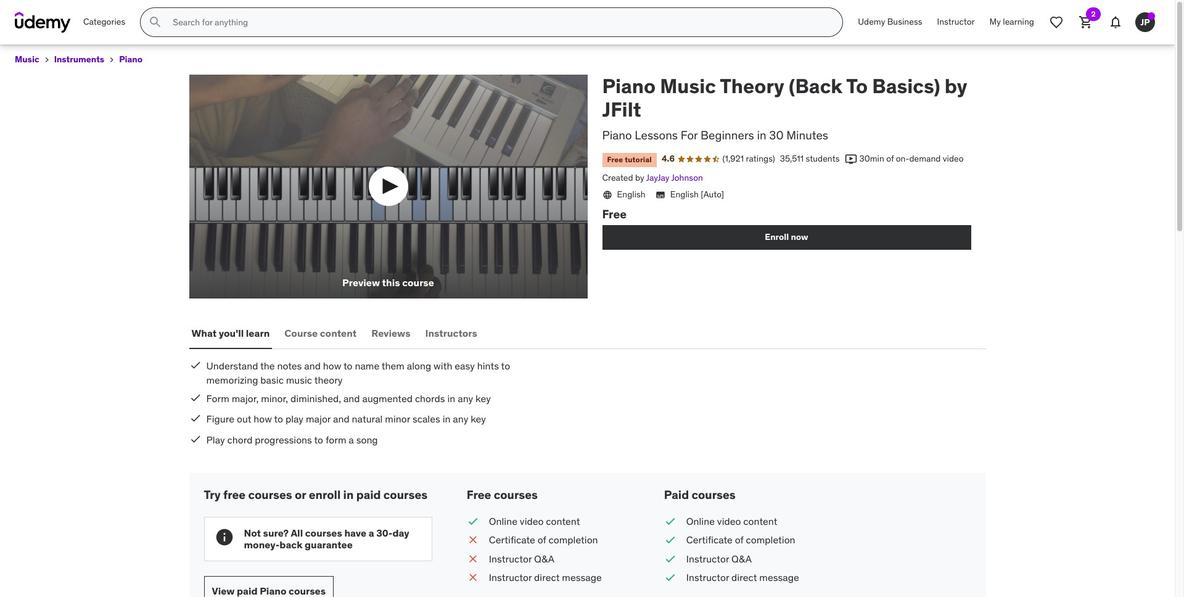 Task type: vqa. For each thing, say whether or not it's contained in the screenshot.
THE ACCIDENTS,
no



Task type: describe. For each thing, give the bounding box(es) containing it.
wishlist image
[[1050, 15, 1064, 30]]

easy
[[455, 360, 475, 372]]

paid
[[664, 488, 689, 502]]

course
[[402, 276, 434, 289]]

english for english [auto]
[[671, 189, 699, 200]]

(back
[[789, 73, 843, 99]]

instructor q&a for free courses
[[489, 553, 555, 565]]

course content button
[[282, 318, 359, 348]]

piano up lessons
[[603, 73, 656, 99]]

2 horizontal spatial video
[[943, 153, 964, 164]]

closed captions image
[[656, 190, 666, 200]]

play chord progressions to form a song
[[206, 434, 378, 446]]

to left form
[[314, 434, 323, 446]]

minor
[[385, 413, 410, 425]]

categories button
[[76, 7, 133, 37]]

[auto]
[[701, 189, 724, 200]]

view
[[212, 585, 235, 597]]

all
[[291, 527, 303, 539]]

of for free courses
[[538, 534, 546, 546]]

what you'll learn
[[192, 327, 270, 339]]

and inside understand the notes and how to name them along with easy hints to memorizing basic music theory
[[304, 360, 321, 372]]

video for paid courses
[[717, 515, 741, 527]]

basics)
[[873, 73, 941, 99]]

2 vertical spatial and
[[333, 413, 350, 425]]

minor,
[[261, 392, 288, 405]]

courses inside not sure? all courses have a 30-day money-back guarantee
[[305, 527, 342, 539]]

udemy
[[858, 16, 886, 27]]

udemy image
[[15, 12, 71, 33]]

to left "play" on the bottom
[[274, 413, 283, 425]]

ratings)
[[746, 153, 775, 164]]

instructor direct message for paid courses
[[687, 571, 800, 584]]

notes
[[277, 360, 302, 372]]

back
[[280, 539, 303, 551]]

my learning link
[[983, 7, 1042, 37]]

free for free tutorial
[[607, 155, 623, 164]]

view paid piano courses link
[[204, 576, 334, 597]]

udemy business
[[858, 16, 923, 27]]

message for free courses
[[562, 571, 602, 584]]

now
[[791, 232, 809, 243]]

free for free courses
[[467, 488, 491, 502]]

view paid piano courses
[[212, 585, 326, 597]]

progressions
[[255, 434, 312, 446]]

1 vertical spatial how
[[254, 413, 272, 425]]

name
[[355, 360, 380, 372]]

xsmall image
[[107, 55, 117, 65]]

figure
[[206, 413, 235, 425]]

english for english
[[617, 189, 646, 200]]

video for free courses
[[520, 515, 544, 527]]

demand
[[910, 153, 941, 164]]

jfilt
[[603, 97, 642, 122]]

in right enroll
[[343, 488, 354, 502]]

0 vertical spatial key
[[476, 392, 491, 405]]

in right 'scales'
[[443, 413, 451, 425]]

not
[[244, 527, 261, 539]]

certificate for paid
[[687, 534, 733, 546]]

you'll
[[219, 327, 244, 339]]

piano down money-
[[260, 585, 287, 597]]

learning
[[1003, 16, 1035, 27]]

categories
[[83, 16, 125, 27]]

0 horizontal spatial paid
[[237, 585, 258, 597]]

memorizing
[[206, 374, 258, 386]]

music inside piano music theory (back to basics) by jfilt piano lessons for beginners in 30 minutes
[[660, 73, 716, 99]]

udemy business link
[[851, 7, 930, 37]]

course content
[[285, 327, 357, 339]]

completion for paid courses
[[746, 534, 796, 546]]

this
[[382, 276, 400, 289]]

form
[[326, 434, 346, 446]]

0 vertical spatial paid
[[356, 488, 381, 502]]

piano music theory (back to basics) by jfilt piano lessons for beginners in 30 minutes
[[603, 73, 968, 142]]

beginners
[[701, 127, 755, 142]]

chord
[[227, 434, 253, 446]]

them
[[382, 360, 405, 372]]

jp
[[1141, 16, 1151, 28]]

1 vertical spatial any
[[453, 413, 469, 425]]

created
[[603, 172, 633, 183]]

to left name
[[344, 360, 353, 372]]

piano link
[[119, 52, 143, 67]]

play
[[286, 413, 304, 425]]

preview this course button
[[189, 75, 588, 299]]

instructors
[[425, 327, 478, 339]]

course language image
[[603, 190, 612, 200]]

4.6
[[662, 153, 675, 164]]

instructor q&a for paid courses
[[687, 553, 752, 565]]

what you'll learn button
[[189, 318, 272, 348]]

or
[[295, 488, 306, 502]]

instructor link
[[930, 7, 983, 37]]

Search for anything text field
[[171, 12, 828, 33]]

content for free courses
[[546, 515, 580, 527]]

out
[[237, 413, 251, 425]]

free tutorial
[[607, 155, 652, 164]]

major,
[[232, 392, 259, 405]]

on-
[[896, 153, 910, 164]]

preview
[[343, 276, 380, 289]]

basic
[[261, 374, 284, 386]]

enroll
[[309, 488, 341, 502]]

try
[[204, 488, 221, 502]]

enroll now button
[[603, 225, 971, 250]]

2
[[1092, 9, 1096, 19]]

english [auto]
[[671, 189, 724, 200]]

course
[[285, 327, 318, 339]]

day
[[393, 527, 409, 539]]

jayjay
[[646, 172, 670, 183]]

in right chords
[[448, 392, 456, 405]]

certificate for free
[[489, 534, 536, 546]]

enroll now
[[765, 232, 809, 243]]

jayjay johnson link
[[646, 172, 703, 183]]

direct for paid courses
[[732, 571, 757, 584]]

0 horizontal spatial by
[[636, 172, 645, 183]]

the
[[260, 360, 275, 372]]

30min of on-demand video
[[860, 153, 964, 164]]

along
[[407, 360, 431, 372]]

to right hints
[[501, 360, 510, 372]]

free
[[223, 488, 246, 502]]

free courses
[[467, 488, 538, 502]]



Task type: locate. For each thing, give the bounding box(es) containing it.
not sure? all courses have a 30-day money-back guarantee
[[244, 527, 409, 551]]

online down the free courses
[[489, 515, 518, 527]]

1 horizontal spatial how
[[323, 360, 341, 372]]

any
[[458, 392, 473, 405], [453, 413, 469, 425]]

30min
[[860, 153, 885, 164]]

1 vertical spatial key
[[471, 413, 486, 425]]

completion for free courses
[[549, 534, 598, 546]]

paid
[[356, 488, 381, 502], [237, 585, 258, 597]]

1 horizontal spatial of
[[735, 534, 744, 546]]

1 instructor direct message from the left
[[489, 571, 602, 584]]

direct for free courses
[[534, 571, 560, 584]]

and up form
[[333, 413, 350, 425]]

video right the demand
[[943, 153, 964, 164]]

1 instructor q&a from the left
[[489, 553, 555, 565]]

2 online video content from the left
[[687, 515, 778, 527]]

english down created
[[617, 189, 646, 200]]

preview this course
[[343, 276, 434, 289]]

0 vertical spatial any
[[458, 392, 473, 405]]

0 horizontal spatial message
[[562, 571, 602, 584]]

2 instructor direct message from the left
[[687, 571, 800, 584]]

jp link
[[1131, 7, 1161, 37]]

online for paid
[[687, 515, 715, 527]]

0 vertical spatial by
[[945, 73, 968, 99]]

form major, minor, diminished, and augmented chords in any key
[[206, 392, 491, 405]]

1 horizontal spatial music
[[660, 73, 716, 99]]

1 vertical spatial a
[[369, 527, 374, 539]]

1 message from the left
[[562, 571, 602, 584]]

what
[[192, 327, 217, 339]]

certificate of completion
[[489, 534, 598, 546], [687, 534, 796, 546]]

1 completion from the left
[[549, 534, 598, 546]]

understand
[[206, 360, 258, 372]]

instruments
[[54, 54, 104, 65]]

figure out how to play major and natural minor scales in any key
[[206, 413, 486, 425]]

music link
[[15, 52, 39, 67]]

my learning
[[990, 16, 1035, 27]]

certificate
[[489, 534, 536, 546], [687, 534, 733, 546]]

0 horizontal spatial online
[[489, 515, 518, 527]]

and up the music
[[304, 360, 321, 372]]

content
[[320, 327, 357, 339], [546, 515, 580, 527], [744, 515, 778, 527]]

certificate of completion for paid courses
[[687, 534, 796, 546]]

1 vertical spatial music
[[660, 73, 716, 99]]

online video content for paid courses
[[687, 515, 778, 527]]

key right 'scales'
[[471, 413, 486, 425]]

music left xsmall icon
[[15, 54, 39, 65]]

0 horizontal spatial a
[[349, 434, 354, 446]]

certificate down the free courses
[[489, 534, 536, 546]]

by inside piano music theory (back to basics) by jfilt piano lessons for beginners in 30 minutes
[[945, 73, 968, 99]]

1 horizontal spatial certificate of completion
[[687, 534, 796, 546]]

1 horizontal spatial paid
[[356, 488, 381, 502]]

1 horizontal spatial message
[[760, 571, 800, 584]]

1 direct from the left
[[534, 571, 560, 584]]

0 horizontal spatial of
[[538, 534, 546, 546]]

tutorial
[[625, 155, 652, 164]]

1 vertical spatial by
[[636, 172, 645, 183]]

0 horizontal spatial how
[[254, 413, 272, 425]]

diminished,
[[291, 392, 341, 405]]

song
[[356, 434, 378, 446]]

2 certificate of completion from the left
[[687, 534, 796, 546]]

1 certificate of completion from the left
[[489, 534, 598, 546]]

0 vertical spatial music
[[15, 54, 39, 65]]

piano down jfilt on the right
[[603, 127, 632, 142]]

0 horizontal spatial certificate
[[489, 534, 536, 546]]

message for paid courses
[[760, 571, 800, 584]]

of down the free courses
[[538, 534, 546, 546]]

music
[[15, 54, 39, 65], [660, 73, 716, 99]]

notifications image
[[1109, 15, 1124, 30]]

online video content
[[489, 515, 580, 527], [687, 515, 778, 527]]

1 horizontal spatial by
[[945, 73, 968, 99]]

small image
[[189, 359, 201, 372], [467, 515, 479, 528], [664, 515, 677, 528], [664, 533, 677, 547], [467, 552, 479, 566], [664, 552, 677, 566]]

1 english from the left
[[617, 189, 646, 200]]

1 certificate from the left
[[489, 534, 536, 546]]

2 horizontal spatial content
[[744, 515, 778, 527]]

30-
[[376, 527, 393, 539]]

play
[[206, 434, 225, 446]]

how right out
[[254, 413, 272, 425]]

to
[[344, 360, 353, 372], [501, 360, 510, 372], [274, 413, 283, 425], [314, 434, 323, 446]]

instructor
[[938, 16, 975, 27], [489, 553, 532, 565], [687, 553, 729, 565], [489, 571, 532, 584], [687, 571, 729, 584]]

1 online video content from the left
[[489, 515, 580, 527]]

1 horizontal spatial online
[[687, 515, 715, 527]]

any down easy
[[458, 392, 473, 405]]

chords
[[415, 392, 445, 405]]

english
[[617, 189, 646, 200], [671, 189, 699, 200]]

major
[[306, 413, 331, 425]]

completion
[[549, 534, 598, 546], [746, 534, 796, 546]]

1 horizontal spatial english
[[671, 189, 699, 200]]

guarantee
[[305, 539, 353, 551]]

0 horizontal spatial content
[[320, 327, 357, 339]]

in inside piano music theory (back to basics) by jfilt piano lessons for beginners in 30 minutes
[[757, 127, 767, 142]]

2 direct from the left
[[732, 571, 757, 584]]

0 horizontal spatial music
[[15, 54, 39, 65]]

1 horizontal spatial certificate
[[687, 534, 733, 546]]

video down paid courses
[[717, 515, 741, 527]]

0 vertical spatial a
[[349, 434, 354, 446]]

you have alerts image
[[1148, 12, 1156, 20]]

0 horizontal spatial video
[[520, 515, 544, 527]]

online video content for free courses
[[489, 515, 580, 527]]

0 horizontal spatial online video content
[[489, 515, 580, 527]]

a left the 30-
[[369, 527, 374, 539]]

in left 30
[[757, 127, 767, 142]]

online video content down the free courses
[[489, 515, 580, 527]]

2 vertical spatial free
[[467, 488, 491, 502]]

0 vertical spatial free
[[607, 155, 623, 164]]

piano right xsmall image
[[119, 54, 143, 65]]

my
[[990, 16, 1001, 27]]

q&a for free courses
[[534, 553, 555, 565]]

1 horizontal spatial completion
[[746, 534, 796, 546]]

english down johnson in the top right of the page
[[671, 189, 699, 200]]

2 online from the left
[[687, 515, 715, 527]]

a inside not sure? all courses have a 30-day money-back guarantee
[[369, 527, 374, 539]]

2 message from the left
[[760, 571, 800, 584]]

theory
[[720, 73, 785, 99]]

and up figure out how to play major and natural minor scales in any key
[[344, 392, 360, 405]]

0 vertical spatial how
[[323, 360, 341, 372]]

message
[[562, 571, 602, 584], [760, 571, 800, 584]]

online for free
[[489, 515, 518, 527]]

0 horizontal spatial q&a
[[534, 553, 555, 565]]

0 horizontal spatial certificate of completion
[[489, 534, 598, 546]]

certificate down paid courses
[[687, 534, 733, 546]]

of down paid courses
[[735, 534, 744, 546]]

a for form
[[349, 434, 354, 446]]

paid right view
[[237, 585, 258, 597]]

by down tutorial
[[636, 172, 645, 183]]

created by jayjay johnson
[[603, 172, 703, 183]]

content inside course content button
[[320, 327, 357, 339]]

certificate of completion for free courses
[[489, 534, 598, 546]]

0 horizontal spatial direct
[[534, 571, 560, 584]]

0 horizontal spatial instructor direct message
[[489, 571, 602, 584]]

xsmall image
[[42, 55, 52, 65]]

piano
[[119, 54, 143, 65], [603, 73, 656, 99], [603, 127, 632, 142], [260, 585, 287, 597]]

2 link
[[1072, 7, 1101, 37]]

certificate of completion down the free courses
[[489, 534, 598, 546]]

understand the notes and how to name them along with easy hints to memorizing basic music theory
[[206, 360, 510, 386]]

music up the for
[[660, 73, 716, 99]]

video down the free courses
[[520, 515, 544, 527]]

lessons
[[635, 127, 678, 142]]

free
[[607, 155, 623, 164], [603, 207, 627, 221], [467, 488, 491, 502]]

of left the "on-"
[[887, 153, 894, 164]]

1 horizontal spatial instructor q&a
[[687, 553, 752, 565]]

content for paid courses
[[744, 515, 778, 527]]

instructor q&a
[[489, 553, 555, 565], [687, 553, 752, 565]]

how inside understand the notes and how to name them along with easy hints to memorizing basic music theory
[[323, 360, 341, 372]]

1 horizontal spatial a
[[369, 527, 374, 539]]

students
[[806, 153, 840, 164]]

35,511
[[780, 153, 804, 164]]

certificate of completion down paid courses
[[687, 534, 796, 546]]

online down paid courses
[[687, 515, 715, 527]]

reviews
[[372, 327, 411, 339]]

a for have
[[369, 527, 374, 539]]

2 instructor q&a from the left
[[687, 553, 752, 565]]

1 horizontal spatial instructor direct message
[[687, 571, 800, 584]]

scales
[[413, 413, 440, 425]]

instructor direct message for free courses
[[489, 571, 602, 584]]

instructor direct message
[[489, 571, 602, 584], [687, 571, 800, 584]]

0 horizontal spatial instructor q&a
[[489, 553, 555, 565]]

1 vertical spatial and
[[344, 392, 360, 405]]

1 horizontal spatial direct
[[732, 571, 757, 584]]

minutes
[[787, 127, 829, 142]]

2 q&a from the left
[[732, 553, 752, 565]]

(1,921 ratings)
[[723, 153, 775, 164]]

submit search image
[[148, 15, 163, 30]]

q&a for paid courses
[[732, 553, 752, 565]]

1 horizontal spatial content
[[546, 515, 580, 527]]

2 certificate from the left
[[687, 534, 733, 546]]

any right 'scales'
[[453, 413, 469, 425]]

0 horizontal spatial completion
[[549, 534, 598, 546]]

online video content down paid courses
[[687, 515, 778, 527]]

with
[[434, 360, 453, 372]]

1 horizontal spatial video
[[717, 515, 741, 527]]

free for free
[[603, 207, 627, 221]]

how up theory
[[323, 360, 341, 372]]

shopping cart with 2 items image
[[1079, 15, 1094, 30]]

1 vertical spatial paid
[[237, 585, 258, 597]]

1 horizontal spatial q&a
[[732, 553, 752, 565]]

by right basics)
[[945, 73, 968, 99]]

money-
[[244, 539, 280, 551]]

0 vertical spatial and
[[304, 360, 321, 372]]

of for paid courses
[[735, 534, 744, 546]]

1 q&a from the left
[[534, 553, 555, 565]]

1 vertical spatial free
[[603, 207, 627, 221]]

instruments link
[[54, 52, 104, 67]]

have
[[345, 527, 367, 539]]

to
[[847, 73, 868, 99]]

direct
[[534, 571, 560, 584], [732, 571, 757, 584]]

0 horizontal spatial english
[[617, 189, 646, 200]]

2 horizontal spatial of
[[887, 153, 894, 164]]

a right form
[[349, 434, 354, 446]]

key
[[476, 392, 491, 405], [471, 413, 486, 425]]

paid up have
[[356, 488, 381, 502]]

hints
[[477, 360, 499, 372]]

paid courses
[[664, 488, 736, 502]]

1 horizontal spatial online video content
[[687, 515, 778, 527]]

q&a
[[534, 553, 555, 565], [732, 553, 752, 565]]

try free courses or enroll in paid courses
[[204, 488, 428, 502]]

how
[[323, 360, 341, 372], [254, 413, 272, 425]]

key down hints
[[476, 392, 491, 405]]

small image
[[845, 153, 857, 165], [189, 392, 201, 404], [189, 412, 201, 425], [189, 433, 201, 445], [467, 533, 479, 547], [467, 571, 479, 585], [664, 571, 677, 585]]

for
[[681, 127, 698, 142]]

form
[[206, 392, 229, 405]]

1 online from the left
[[489, 515, 518, 527]]

2 completion from the left
[[746, 534, 796, 546]]

courses
[[248, 488, 292, 502], [384, 488, 428, 502], [494, 488, 538, 502], [692, 488, 736, 502], [305, 527, 342, 539], [289, 585, 326, 597]]

2 english from the left
[[671, 189, 699, 200]]



